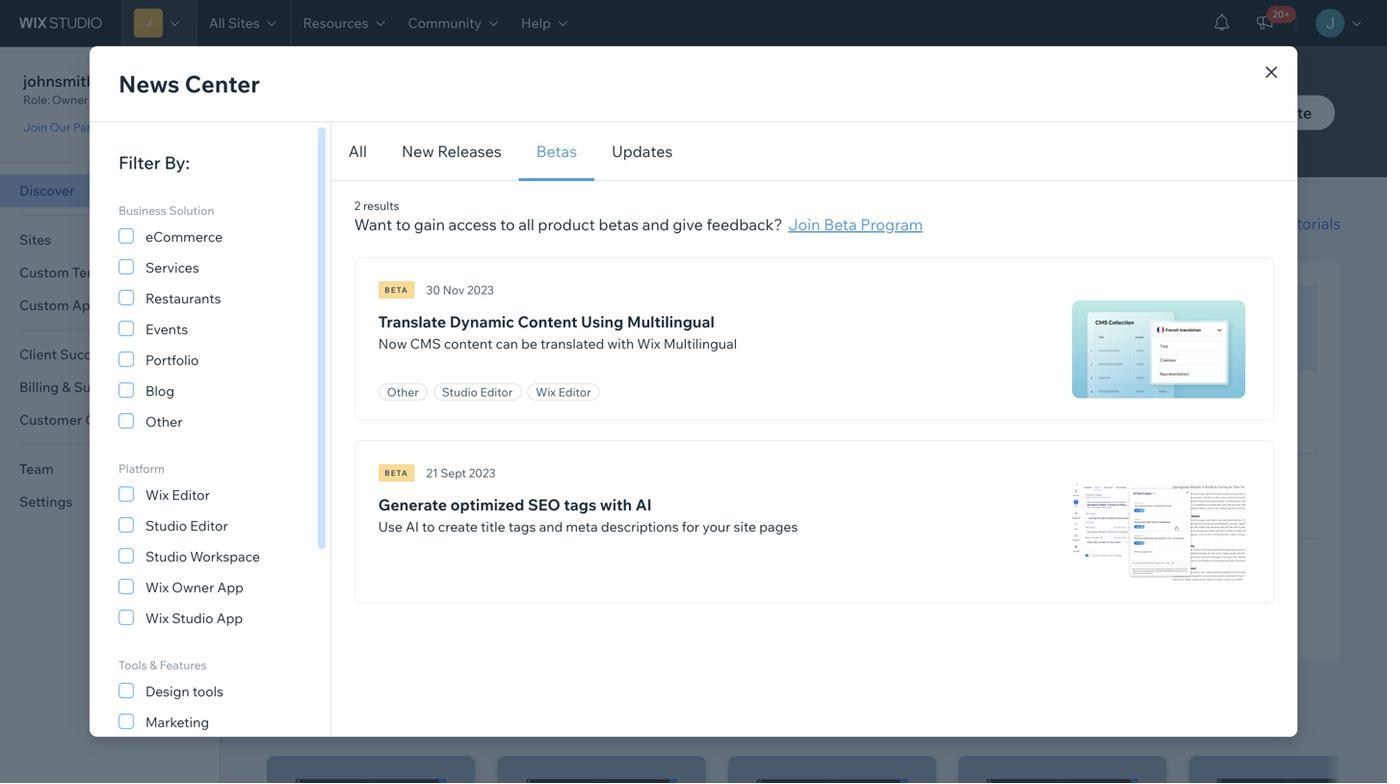 Task type: describe. For each thing, give the bounding box(es) containing it.
filter by:
[[119, 152, 190, 173]]

to left gain
[[396, 215, 411, 234]]

pause
[[1083, 332, 1121, 349]]

explore the wix studio editor
[[1060, 306, 1217, 320]]

custom templates
[[19, 264, 138, 281]]

new inside 'tab list'
[[402, 142, 434, 161]]

updates button
[[595, 122, 690, 181]]

responsive
[[1084, 475, 1142, 489]]

video for explore the wix studio editor
[[1124, 332, 1159, 349]]

can
[[496, 335, 518, 352]]

2023 for dynamic
[[467, 283, 494, 297]]

sept
[[441, 466, 466, 480]]

descriptions
[[601, 518, 679, 535]]

Studio Editor checkbox
[[119, 514, 282, 537]]

docking,
[[1084, 559, 1130, 574]]

dynamic
[[450, 312, 514, 331]]

3 play video from the top
[[1083, 585, 1148, 602]]

play video button for responsive
[[1060, 501, 1148, 518]]

tab list containing all
[[331, 122, 1298, 181]]

play video button for the
[[1060, 416, 1148, 434]]

site
[[734, 518, 756, 535]]

Wix Editor checkbox
[[119, 483, 282, 506]]

the for workspace
[[1103, 390, 1121, 405]]

site
[[1283, 103, 1312, 122]]

to left the all
[[500, 215, 515, 234]]

behaviors
[[1145, 475, 1198, 489]]

check
[[273, 118, 318, 137]]

updates
[[612, 142, 673, 161]]

want
[[354, 215, 392, 234]]

video for use responsive behaviors
[[1113, 501, 1148, 518]]

0 vertical spatial and
[[478, 118, 505, 137]]

other inside checkbox
[[145, 413, 183, 430]]

to left "help"
[[588, 118, 603, 137]]

all for all sites
[[209, 14, 225, 31]]

partner
[[73, 120, 113, 134]]

projects
[[733, 118, 792, 137]]

all button
[[331, 122, 384, 181]]

templates
[[72, 264, 138, 281]]

marketing
[[145, 714, 209, 731]]

pause video button
[[1060, 332, 1159, 349]]

sites link
[[0, 224, 220, 256]]

watch video tutorials
[[267, 212, 474, 238]]

explore for pause video
[[1060, 306, 1101, 320]]

create
[[1195, 103, 1244, 122]]

1 vertical spatial &
[[150, 658, 157, 672]]

ecommerce
[[145, 228, 223, 245]]

community
[[408, 14, 482, 31]]

2 vertical spatial all
[[1258, 214, 1276, 233]]

Restaurants checkbox
[[119, 286, 282, 309]]

Blog checkbox
[[119, 379, 282, 402]]

feedback?
[[707, 215, 783, 234]]

video down use docking, margins & padding
[[1113, 585, 1148, 602]]

check out tutorials, updates and inspiration to help create client projects at scale.
[[273, 118, 854, 137]]

2023 for optimized
[[469, 466, 496, 480]]

1 horizontal spatial ai
[[636, 495, 652, 514]]

design tools
[[145, 683, 224, 700]]

3 play from the top
[[1083, 585, 1110, 602]]

betas
[[536, 142, 577, 161]]

Other checkbox
[[119, 409, 282, 433]]

templates
[[602, 706, 699, 732]]

product
[[538, 215, 595, 234]]

custom apps link
[[0, 289, 220, 322]]

eCommerce checkbox
[[119, 224, 282, 248]]

scale.
[[813, 118, 854, 137]]

use for use responsive behaviors
[[1060, 475, 1081, 489]]

wix up pause video
[[1124, 306, 1144, 320]]

wix up tools & features
[[145, 610, 169, 627]]

title
[[481, 518, 506, 535]]

video right watch on the top left
[[333, 212, 387, 238]]

wix inside translate dynamic content using multilingual now cms content can be translated with wix multilingual
[[637, 335, 661, 352]]

using
[[581, 312, 624, 331]]

join beta program button
[[788, 213, 923, 236]]

the for editor
[[379, 706, 411, 732]]

translated
[[541, 335, 604, 352]]

sidebar element
[[0, 46, 221, 783]]

workspace
[[190, 548, 260, 565]]

generate
[[378, 495, 447, 514]]

resources
[[303, 14, 369, 31]]

view
[[1219, 214, 1255, 233]]

help
[[606, 118, 638, 137]]

tutorials
[[392, 212, 474, 238]]

create new site button
[[1172, 95, 1335, 130]]

content
[[518, 312, 578, 331]]

margins
[[1133, 559, 1176, 574]]

play video for the
[[1083, 416, 1148, 433]]

services
[[145, 259, 199, 276]]

1 horizontal spatial wix editor
[[536, 385, 591, 399]]

explore the workspace
[[1060, 390, 1182, 405]]

solution
[[169, 203, 214, 218]]

translate dynamic content using multilingual now cms content can be translated with wix multilingual
[[378, 312, 737, 352]]

Marketing checkbox
[[119, 710, 224, 733]]

Events checkbox
[[119, 317, 282, 340]]

customer care tickets link
[[0, 404, 220, 436]]

and inside 2 results want to gain access to all product betas and give feedback? join beta program
[[642, 215, 669, 234]]

1 vertical spatial multilingual
[[664, 335, 737, 352]]

results
[[363, 198, 399, 213]]

generate optimized seo tags with ai use ai to create title tags and meta descriptions for your site pages
[[378, 495, 798, 535]]

business solution
[[119, 203, 214, 218]]

Studio Workspace checkbox
[[119, 544, 282, 567]]

program inside 2 results want to gain access to all product betas and give feedback? join beta program
[[861, 215, 923, 234]]

use for use docking, margins & padding
[[1060, 559, 1081, 574]]

the for wix
[[1103, 306, 1121, 320]]

join inside 2 results want to gain access to all product betas and give feedback? join beta program
[[788, 215, 820, 234]]

your
[[703, 518, 731, 535]]

pause video
[[1083, 332, 1159, 349]]

design
[[145, 683, 189, 700]]

Wix Owner App checkbox
[[119, 575, 282, 598]]

1 horizontal spatial create
[[641, 118, 687, 137]]

custom for custom apps
[[19, 297, 69, 314]]

new releases button
[[384, 122, 519, 181]]

pages
[[759, 518, 798, 535]]

studio inside checkbox
[[145, 548, 187, 565]]

with inside translate dynamic content using multilingual now cms content can be translated with wix multilingual
[[607, 335, 634, 352]]

create inside generate optimized seo tags with ai use ai to create title tags and meta descriptions for your site pages
[[438, 518, 478, 535]]

tutorial
[[526, 706, 597, 732]]

updates
[[416, 118, 474, 137]]

play video for responsive
[[1083, 501, 1148, 518]]

role:
[[23, 92, 50, 107]]

wix down be
[[536, 385, 556, 399]]



Task type: vqa. For each thing, say whether or not it's contained in the screenshot.
middle Let's
no



Task type: locate. For each thing, give the bounding box(es) containing it.
studio editor inside checkbox
[[145, 517, 228, 534]]

sites
[[228, 14, 260, 31], [19, 231, 51, 248]]

meta
[[566, 518, 598, 535]]

wix editor down translated
[[536, 385, 591, 399]]

with right editor
[[479, 706, 521, 732]]

care
[[85, 411, 115, 428]]

news center
[[119, 69, 260, 98]]

client
[[690, 118, 730, 137]]

events
[[145, 321, 188, 338]]

0 vertical spatial &
[[1179, 559, 1186, 574]]

studio down wix owner app
[[172, 610, 213, 627]]

2 vertical spatial use
[[1060, 559, 1081, 574]]

0 horizontal spatial and
[[478, 118, 505, 137]]

other down now
[[387, 385, 419, 399]]

app down wix owner app option
[[217, 610, 243, 627]]

padding
[[1189, 559, 1234, 574]]

experience the editor with tutorial templates
[[267, 706, 699, 732]]

johnsmith43233 role: owner
[[23, 71, 141, 107]]

tags right "title"
[[509, 518, 536, 535]]

our
[[50, 120, 70, 134]]

0 horizontal spatial join
[[23, 120, 47, 134]]

0 vertical spatial studio editor
[[442, 385, 513, 399]]

custom up custom apps
[[19, 264, 69, 281]]

0 vertical spatial with
[[607, 335, 634, 352]]

play video down docking,
[[1083, 585, 1148, 602]]

owner down johnsmith43233
[[52, 92, 88, 107]]

0 vertical spatial join
[[23, 120, 47, 134]]

discover link
[[0, 174, 220, 207]]

all
[[519, 215, 535, 234]]

wix down platform
[[145, 487, 169, 503]]

to down generate
[[422, 518, 435, 535]]

0 vertical spatial wix editor
[[536, 385, 591, 399]]

app down workspace
[[217, 579, 244, 596]]

video down use responsive behaviors
[[1113, 501, 1148, 518]]

0 horizontal spatial studio editor
[[145, 517, 228, 534]]

1 vertical spatial beta
[[385, 468, 408, 478]]

customer
[[19, 411, 82, 428]]

beta
[[824, 215, 857, 234]]

team
[[19, 461, 54, 477]]

1 vertical spatial use
[[378, 518, 403, 535]]

new down the updates
[[402, 142, 434, 161]]

1 vertical spatial new
[[402, 142, 434, 161]]

ai up descriptions
[[636, 495, 652, 514]]

play video button down explore the workspace in the right of the page
[[1060, 416, 1148, 434]]

for
[[682, 518, 700, 535]]

at
[[796, 118, 810, 137]]

studio workspace
[[145, 548, 260, 565]]

1 horizontal spatial new
[[1247, 103, 1280, 122]]

tutorials
[[1280, 214, 1341, 233]]

0 vertical spatial tags
[[564, 495, 597, 514]]

experience
[[267, 706, 375, 732]]

sites inside sidebar element
[[19, 231, 51, 248]]

Wix Studio App checkbox
[[119, 606, 282, 629]]

tags
[[564, 495, 597, 514], [509, 518, 536, 535]]

1 play video from the top
[[1083, 416, 1148, 433]]

play for the
[[1083, 416, 1110, 433]]

access
[[448, 215, 497, 234]]

video for explore the workspace
[[1113, 416, 1148, 433]]

1 vertical spatial join
[[788, 215, 820, 234]]

filter
[[119, 152, 161, 173]]

1 explore from the top
[[1060, 306, 1101, 320]]

other down blog
[[145, 413, 183, 430]]

releases
[[438, 142, 502, 161]]

tools & features
[[119, 658, 207, 672]]

create left "title"
[[438, 518, 478, 535]]

0 horizontal spatial other
[[145, 413, 183, 430]]

and
[[478, 118, 505, 137], [642, 215, 669, 234], [539, 518, 563, 535]]

customer care tickets
[[19, 411, 164, 428]]

all inside 'tab list'
[[349, 142, 367, 161]]

program up the filter
[[116, 120, 163, 134]]

tutorials,
[[349, 118, 412, 137]]

& right tools
[[150, 658, 157, 672]]

j
[[145, 17, 152, 29]]

tickets
[[118, 411, 164, 428]]

blog
[[145, 382, 175, 399]]

1 vertical spatial create
[[438, 518, 478, 535]]

1 vertical spatial play
[[1083, 501, 1110, 518]]

0 horizontal spatial sites
[[19, 231, 51, 248]]

play video down responsive
[[1083, 501, 1148, 518]]

the left workspace on the right
[[1103, 390, 1121, 405]]

tools
[[193, 683, 224, 700]]

1 beta from the top
[[385, 285, 408, 295]]

workspace
[[1124, 390, 1182, 405]]

0 vertical spatial create
[[641, 118, 687, 137]]

1 vertical spatial play video button
[[1060, 501, 1148, 518]]

content
[[444, 335, 493, 352]]

use inside generate optimized seo tags with ai use ai to create title tags and meta descriptions for your site pages
[[378, 518, 403, 535]]

0 vertical spatial other
[[387, 385, 419, 399]]

1 vertical spatial other
[[145, 413, 183, 430]]

wix editor up studio editor checkbox
[[145, 487, 210, 503]]

the up pause video button at the right of page
[[1103, 306, 1121, 320]]

video inside button
[[1124, 332, 1159, 349]]

create up the updates
[[641, 118, 687, 137]]

0 vertical spatial play video button
[[1060, 416, 1148, 434]]

discover
[[19, 182, 75, 199]]

owner inside wix owner app option
[[172, 579, 214, 596]]

features
[[160, 658, 207, 672]]

wix editor
[[536, 385, 591, 399], [145, 487, 210, 503]]

21 sept 2023
[[426, 466, 496, 480]]

wix up wix studio app
[[145, 579, 169, 596]]

play down docking,
[[1083, 585, 1110, 602]]

explore up "pause"
[[1060, 306, 1101, 320]]

use left responsive
[[1060, 475, 1081, 489]]

wix right translated
[[637, 335, 661, 352]]

2 vertical spatial and
[[539, 518, 563, 535]]

video down explore the workspace in the right of the page
[[1113, 416, 1148, 433]]

new
[[1247, 103, 1280, 122], [402, 142, 434, 161]]

explore down "pause"
[[1060, 390, 1101, 405]]

wix owner app
[[145, 579, 244, 596]]

join inside button
[[23, 120, 47, 134]]

30 nov 2023
[[426, 283, 494, 297]]

1 vertical spatial owner
[[172, 579, 214, 596]]

1 horizontal spatial owner
[[172, 579, 214, 596]]

2023 right nov
[[467, 283, 494, 297]]

1 horizontal spatial other
[[387, 385, 419, 399]]

list
[[267, 756, 1387, 783]]

2 horizontal spatial all
[[1258, 214, 1276, 233]]

studio editor up studio workspace checkbox
[[145, 517, 228, 534]]

2 beta from the top
[[385, 468, 408, 478]]

all for all
[[349, 142, 367, 161]]

ai
[[636, 495, 652, 514], [406, 518, 419, 535]]

use responsive behaviors
[[1060, 475, 1198, 489]]

2 vertical spatial play video
[[1083, 585, 1148, 602]]

1 vertical spatial all
[[349, 142, 367, 161]]

1 horizontal spatial program
[[861, 215, 923, 234]]

2 vertical spatial play
[[1083, 585, 1110, 602]]

beta up translate
[[385, 285, 408, 295]]

use left docking,
[[1060, 559, 1081, 574]]

0 horizontal spatial &
[[150, 658, 157, 672]]

now
[[378, 335, 407, 352]]

platform
[[119, 461, 165, 476]]

new left site
[[1247, 103, 1280, 122]]

0 vertical spatial beta
[[385, 285, 408, 295]]

0 vertical spatial sites
[[228, 14, 260, 31]]

join left beta
[[788, 215, 820, 234]]

0 vertical spatial owner
[[52, 92, 88, 107]]

owner up wix studio app
[[172, 579, 214, 596]]

to inside generate optimized seo tags with ai use ai to create title tags and meta descriptions for your site pages
[[422, 518, 435, 535]]

1 play from the top
[[1083, 416, 1110, 433]]

play
[[1083, 416, 1110, 433], [1083, 501, 1110, 518], [1083, 585, 1110, 602]]

1 vertical spatial app
[[217, 610, 243, 627]]

2 vertical spatial with
[[479, 706, 521, 732]]

video down explore the wix studio editor
[[1124, 332, 1159, 349]]

0 horizontal spatial wix editor
[[145, 487, 210, 503]]

inspiration
[[508, 118, 585, 137]]

30
[[426, 283, 440, 297]]

0 vertical spatial multilingual
[[627, 312, 715, 331]]

2 play from the top
[[1083, 501, 1110, 518]]

center
[[185, 69, 260, 98]]

help
[[521, 14, 551, 31]]

0 horizontal spatial program
[[116, 120, 163, 134]]

1 vertical spatial play video
[[1083, 501, 1148, 518]]

video
[[333, 212, 387, 238], [1124, 332, 1159, 349], [1113, 416, 1148, 433], [1113, 501, 1148, 518], [1113, 585, 1148, 602]]

1 vertical spatial with
[[600, 495, 632, 514]]

1 vertical spatial program
[[861, 215, 923, 234]]

translate
[[378, 312, 446, 331]]

0 horizontal spatial create
[[438, 518, 478, 535]]

all down tutorials, at the left of page
[[349, 142, 367, 161]]

studio inside option
[[172, 610, 213, 627]]

beta for translate dynamic content using multilingual
[[385, 285, 408, 295]]

tab list
[[331, 122, 1298, 181]]

1 horizontal spatial and
[[539, 518, 563, 535]]

1 play video button from the top
[[1060, 416, 1148, 434]]

1 vertical spatial ai
[[406, 518, 419, 535]]

0 vertical spatial play video
[[1083, 416, 1148, 433]]

0 horizontal spatial ai
[[406, 518, 419, 535]]

0 vertical spatial use
[[1060, 475, 1081, 489]]

Design tools checkbox
[[119, 679, 224, 702]]

the left editor
[[379, 706, 411, 732]]

1 vertical spatial wix editor
[[145, 487, 210, 503]]

join left our
[[23, 120, 47, 134]]

join our partner program
[[23, 120, 163, 134]]

studio up studio workspace checkbox
[[145, 517, 187, 534]]

2 custom from the top
[[19, 297, 69, 314]]

optimized
[[451, 495, 524, 514]]

0 vertical spatial custom
[[19, 264, 69, 281]]

create
[[641, 118, 687, 137], [438, 518, 478, 535]]

1 horizontal spatial join
[[788, 215, 820, 234]]

new releases
[[402, 142, 502, 161]]

2 play video from the top
[[1083, 501, 1148, 518]]

studio down content
[[442, 385, 478, 399]]

& right margins
[[1179, 559, 1186, 574]]

use down generate
[[378, 518, 403, 535]]

custom apps
[[19, 297, 106, 314]]

all
[[209, 14, 225, 31], [349, 142, 367, 161], [1258, 214, 1276, 233]]

studio up wix owner app
[[145, 548, 187, 565]]

1 vertical spatial explore
[[1060, 390, 1101, 405]]

1 horizontal spatial tags
[[564, 495, 597, 514]]

ai down generate
[[406, 518, 419, 535]]

with down using
[[607, 335, 634, 352]]

play down responsive
[[1083, 501, 1110, 518]]

custom for custom templates
[[19, 264, 69, 281]]

and down seo
[[539, 518, 563, 535]]

owner inside johnsmith43233 role: owner
[[52, 92, 88, 107]]

view all tutorials
[[1219, 214, 1341, 233]]

news
[[119, 69, 180, 98]]

all right view
[[1258, 214, 1276, 233]]

sites down discover
[[19, 231, 51, 248]]

play video button down responsive
[[1060, 501, 1148, 518]]

app for wix studio app
[[217, 610, 243, 627]]

0 vertical spatial explore
[[1060, 306, 1101, 320]]

join
[[23, 120, 47, 134], [788, 215, 820, 234]]

1 vertical spatial 2023
[[469, 466, 496, 480]]

1 horizontal spatial studio editor
[[442, 385, 513, 399]]

business
[[119, 203, 167, 218]]

1 vertical spatial custom
[[19, 297, 69, 314]]

0 vertical spatial new
[[1247, 103, 1280, 122]]

1 vertical spatial the
[[1103, 390, 1121, 405]]

editor
[[1185, 306, 1217, 320], [480, 385, 513, 399], [559, 385, 591, 399], [172, 487, 210, 503], [190, 517, 228, 534]]

0 vertical spatial the
[[1103, 306, 1121, 320]]

view all tutorials button
[[1219, 212, 1341, 235]]

studio inside checkbox
[[145, 517, 187, 534]]

0 horizontal spatial new
[[402, 142, 434, 161]]

j button
[[121, 0, 197, 46]]

studio up pause video
[[1146, 306, 1182, 320]]

explore for play video
[[1060, 390, 1101, 405]]

all sites
[[209, 14, 260, 31]]

and up releases
[[478, 118, 505, 137]]

program right beta
[[861, 215, 923, 234]]

editor
[[416, 706, 475, 732]]

give
[[673, 215, 703, 234]]

other
[[387, 385, 419, 399], [145, 413, 183, 430]]

with up descriptions
[[600, 495, 632, 514]]

and inside generate optimized seo tags with ai use ai to create title tags and meta descriptions for your site pages
[[539, 518, 563, 535]]

0 horizontal spatial tags
[[509, 518, 536, 535]]

play down explore the workspace in the right of the page
[[1083, 416, 1110, 433]]

with inside generate optimized seo tags with ai use ai to create title tags and meta descriptions for your site pages
[[600, 495, 632, 514]]

play for responsive
[[1083, 501, 1110, 518]]

owner
[[52, 92, 88, 107], [172, 579, 214, 596]]

1 vertical spatial tags
[[509, 518, 536, 535]]

1 vertical spatial studio editor
[[145, 517, 228, 534]]

0 horizontal spatial owner
[[52, 92, 88, 107]]

app for wix owner app
[[217, 579, 244, 596]]

team link
[[0, 453, 220, 486]]

seo
[[528, 495, 560, 514]]

1 vertical spatial sites
[[19, 231, 51, 248]]

and left give
[[642, 215, 669, 234]]

1 horizontal spatial &
[[1179, 559, 1186, 574]]

help button
[[510, 0, 579, 46]]

beta
[[385, 285, 408, 295], [385, 468, 408, 478]]

tags up the meta at the left bottom
[[564, 495, 597, 514]]

beta for generate optimized seo tags with ai
[[385, 468, 408, 478]]

program inside button
[[116, 120, 163, 134]]

1 horizontal spatial sites
[[228, 14, 260, 31]]

2 play video button from the top
[[1060, 501, 1148, 518]]

0 vertical spatial all
[[209, 14, 225, 31]]

2 vertical spatial the
[[379, 706, 411, 732]]

0 vertical spatial 2023
[[467, 283, 494, 297]]

wix studio app
[[145, 610, 243, 627]]

custom templates link
[[0, 256, 220, 289]]

studio editor down content
[[442, 385, 513, 399]]

2023 right sept
[[469, 466, 496, 480]]

0 vertical spatial ai
[[636, 495, 652, 514]]

all right j button
[[209, 14, 225, 31]]

wix editor inside checkbox
[[145, 487, 210, 503]]

Portfolio checkbox
[[119, 348, 282, 371]]

0 vertical spatial play
[[1083, 416, 1110, 433]]

0 vertical spatial program
[[116, 120, 163, 134]]

play video down explore the workspace in the right of the page
[[1083, 416, 1148, 433]]

multilingual
[[627, 312, 715, 331], [664, 335, 737, 352]]

0 horizontal spatial all
[[209, 14, 225, 31]]

beta left 21
[[385, 468, 408, 478]]

1 horizontal spatial all
[[349, 142, 367, 161]]

custom left apps
[[19, 297, 69, 314]]

Services checkbox
[[119, 255, 282, 278]]

nov
[[443, 283, 465, 297]]

apps
[[72, 297, 106, 314]]

2 horizontal spatial and
[[642, 215, 669, 234]]

wix inside checkbox
[[145, 487, 169, 503]]

1 vertical spatial and
[[642, 215, 669, 234]]

app
[[217, 579, 244, 596], [217, 610, 243, 627]]

2 explore from the top
[[1060, 390, 1101, 405]]

sites up center
[[228, 14, 260, 31]]

0 vertical spatial app
[[217, 579, 244, 596]]

1 custom from the top
[[19, 264, 69, 281]]

johnsmith43233
[[23, 71, 141, 91]]



